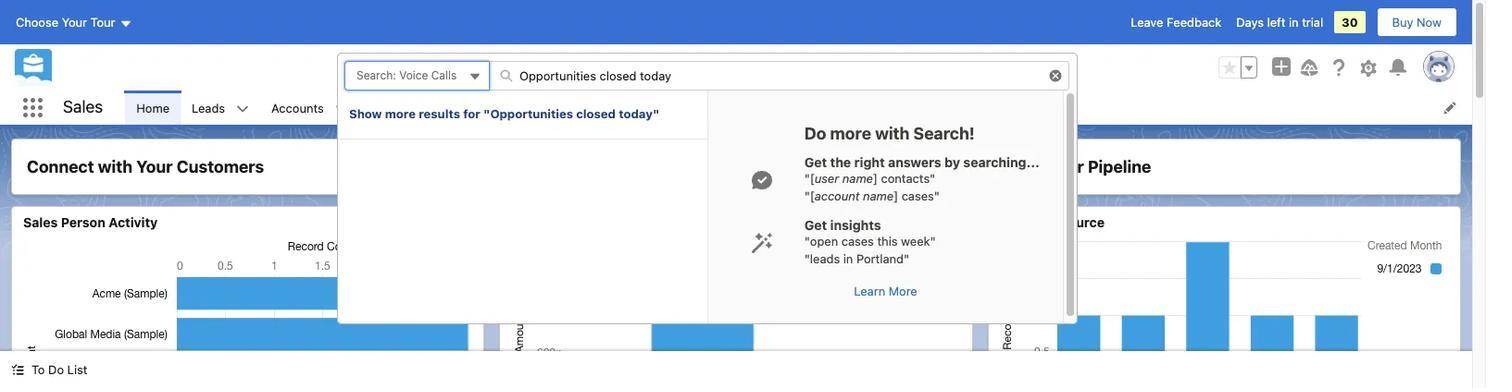 Task type: vqa. For each thing, say whether or not it's contained in the screenshot.
2nd Revenue from the bottom of the page
no



Task type: describe. For each thing, give the bounding box(es) containing it.
in inside get insights "open cases this week" "leads in portland"
[[843, 252, 853, 267]]

by inside get the right answers by searching... "[ user name ] contacts" "[ account name ] cases"
[[945, 154, 960, 170]]

people: opportunities closed today button
[[522, 53, 893, 82]]

results
[[419, 107, 460, 121]]

choose
[[16, 15, 58, 30]]

30
[[1342, 15, 1358, 30]]

0 vertical spatial name
[[843, 171, 873, 186]]

text default image inside to do list button
[[11, 364, 24, 377]]

tour
[[90, 15, 115, 30]]

home link
[[125, 91, 181, 125]]

connect with your customers
[[27, 157, 264, 177]]

opportunities list item
[[456, 91, 579, 125]]

contacts link
[[359, 91, 432, 125]]

for
[[463, 107, 481, 121]]

leads list item
[[181, 91, 260, 125]]

opportunities link
[[456, 91, 555, 125]]

today"
[[619, 107, 660, 121]]

do inside to do list button
[[48, 363, 64, 378]]

1 vertical spatial ]
[[894, 189, 898, 204]]

buy
[[1392, 15, 1414, 30]]

customers
[[177, 157, 264, 177]]

feedback
[[1167, 15, 1222, 30]]

leave feedback link
[[1131, 15, 1222, 30]]

Search... search field
[[489, 61, 1070, 91]]

contacts list item
[[359, 91, 456, 125]]

choose your tour button
[[15, 7, 133, 37]]

today
[[724, 60, 755, 75]]

more for with
[[830, 124, 871, 143]]

accounts link
[[260, 91, 335, 125]]

people:
[[558, 60, 600, 75]]

this
[[877, 234, 898, 249]]

choose your tour
[[16, 15, 115, 30]]

search!
[[914, 124, 975, 143]]

answers
[[888, 154, 942, 170]]

your for build
[[1048, 157, 1084, 177]]

your for choose
[[62, 15, 87, 30]]

cases
[[842, 234, 874, 249]]

leads by source
[[1000, 215, 1105, 231]]

contacts
[[370, 100, 421, 115]]

calendar link
[[579, 91, 652, 125]]

forecasts
[[687, 100, 742, 115]]

accounts
[[271, 100, 324, 115]]

0 horizontal spatial ]
[[873, 171, 878, 186]]

text default image for get the right answers by searching...
[[751, 169, 773, 191]]

2 "[ from the top
[[805, 189, 815, 204]]

searching...
[[964, 154, 1040, 170]]

calendar
[[590, 100, 640, 115]]

forecasts link
[[676, 91, 753, 125]]

left
[[1267, 15, 1286, 30]]

build your pipeline
[[1004, 157, 1152, 177]]

trial
[[1302, 15, 1324, 30]]

leads link
[[181, 91, 236, 125]]



Task type: locate. For each thing, give the bounding box(es) containing it.
text default image inside accounts list item
[[335, 103, 348, 116]]

by left source
[[1041, 215, 1057, 231]]

]
[[873, 171, 878, 186], [894, 189, 898, 204]]

get for get insights
[[805, 217, 827, 233]]

0 horizontal spatial leads
[[192, 100, 225, 115]]

with
[[875, 124, 910, 143], [98, 157, 133, 177]]

0 vertical spatial do
[[805, 124, 826, 143]]

leave
[[1131, 15, 1164, 30]]

leads inside leads link
[[192, 100, 225, 115]]

1 horizontal spatial leads
[[1000, 215, 1038, 231]]

cases"
[[902, 189, 940, 204]]

1 vertical spatial do
[[48, 363, 64, 378]]

0 horizontal spatial your
[[62, 15, 87, 30]]

get up '"open' at the right of the page
[[805, 217, 827, 233]]

leads
[[192, 100, 225, 115], [1000, 215, 1038, 231]]

do up user
[[805, 124, 826, 143]]

sales left person
[[23, 215, 58, 231]]

1 horizontal spatial your
[[136, 157, 173, 177]]

leads for leads by source
[[1000, 215, 1038, 231]]

group
[[1219, 56, 1258, 79]]

name
[[843, 171, 873, 186], [863, 189, 894, 204]]

to
[[31, 363, 45, 378]]

in right left
[[1289, 15, 1299, 30]]

0 vertical spatial by
[[945, 154, 960, 170]]

0 horizontal spatial do
[[48, 363, 64, 378]]

leads for leads
[[192, 100, 225, 115]]

1 "[ from the top
[[805, 171, 815, 186]]

leads down build
[[1000, 215, 1038, 231]]

text default image left to at bottom left
[[11, 364, 24, 377]]

] down contacts"
[[894, 189, 898, 204]]

do more with search!
[[805, 124, 975, 143]]

text default image for get insights
[[751, 232, 773, 254]]

buy now
[[1392, 15, 1442, 30]]

1 horizontal spatial closed
[[684, 60, 721, 75]]

connect
[[27, 157, 94, 177]]

show
[[349, 107, 382, 121]]

0 horizontal spatial more
[[385, 107, 416, 121]]

get inside get the right answers by searching... "[ user name ] contacts" "[ account name ] cases"
[[805, 154, 827, 170]]

activity
[[109, 215, 158, 231]]

text default image left user
[[751, 169, 773, 191]]

0 vertical spatial with
[[875, 124, 910, 143]]

1 vertical spatial text default image
[[751, 232, 773, 254]]

None text field
[[345, 61, 490, 91]]

closed left "today"
[[684, 60, 721, 75]]

name down right
[[843, 171, 873, 186]]

your left tour
[[62, 15, 87, 30]]

text default image
[[236, 103, 249, 116], [335, 103, 348, 116]]

"[ down user
[[805, 189, 815, 204]]

people: opportunities closed today
[[558, 60, 755, 75]]

pipeline
[[1088, 157, 1152, 177]]

in
[[1289, 15, 1299, 30], [843, 252, 853, 267]]

1 vertical spatial name
[[863, 189, 894, 204]]

with right "connect" at the top left of the page
[[98, 157, 133, 177]]

buy now button
[[1377, 7, 1458, 37]]

get insights "open cases this week" "leads in portland"
[[805, 217, 936, 267]]

in down the cases
[[843, 252, 853, 267]]

1 vertical spatial "[
[[805, 189, 815, 204]]

1 vertical spatial opportunities
[[467, 100, 544, 115]]

1 vertical spatial by
[[1041, 215, 1057, 231]]

0 horizontal spatial sales
[[23, 215, 58, 231]]

with up answers
[[875, 124, 910, 143]]

0 vertical spatial get
[[805, 154, 827, 170]]

closed left today"
[[576, 107, 616, 121]]

0 vertical spatial "[
[[805, 171, 815, 186]]

more
[[385, 107, 416, 121], [830, 124, 871, 143]]

2 horizontal spatial your
[[1048, 157, 1084, 177]]

week"
[[901, 234, 936, 249]]

"opportunities
[[484, 107, 573, 121]]

closed
[[684, 60, 721, 75], [576, 107, 616, 121]]

1 horizontal spatial in
[[1289, 15, 1299, 30]]

1 vertical spatial in
[[843, 252, 853, 267]]

2 vertical spatial text default image
[[11, 364, 24, 377]]

your right build
[[1048, 157, 1084, 177]]

sales
[[63, 97, 103, 117], [23, 215, 58, 231]]

account
[[815, 189, 860, 204]]

] down right
[[873, 171, 878, 186]]

now
[[1417, 15, 1442, 30]]

closed inside button
[[684, 60, 721, 75]]

1 get from the top
[[805, 154, 827, 170]]

1 horizontal spatial by
[[1041, 215, 1057, 231]]

text default image inside "leads" list item
[[236, 103, 249, 116]]

opportunities inside list item
[[467, 100, 544, 115]]

sales person activity
[[23, 215, 158, 231]]

0 vertical spatial opportunities
[[604, 60, 680, 75]]

do right to at bottom left
[[48, 363, 64, 378]]

1 horizontal spatial ]
[[894, 189, 898, 204]]

1 text default image from the left
[[236, 103, 249, 116]]

0 vertical spatial ]
[[873, 171, 878, 186]]

0 horizontal spatial opportunities
[[467, 100, 544, 115]]

text default image
[[751, 169, 773, 191], [751, 232, 773, 254], [11, 364, 24, 377]]

show more results for "opportunities closed today"
[[349, 107, 660, 121]]

1 vertical spatial leads
[[1000, 215, 1038, 231]]

"leads
[[805, 252, 840, 267]]

1 vertical spatial get
[[805, 217, 827, 233]]

calendar list item
[[579, 91, 676, 125]]

1 vertical spatial more
[[830, 124, 871, 143]]

0 horizontal spatial text default image
[[236, 103, 249, 116]]

by down search!
[[945, 154, 960, 170]]

0 vertical spatial text default image
[[751, 169, 773, 191]]

"[ up 'account'
[[805, 171, 815, 186]]

"open
[[805, 234, 838, 249]]

to do list button
[[0, 352, 99, 389]]

leave feedback
[[1131, 15, 1222, 30]]

"[
[[805, 171, 815, 186], [805, 189, 815, 204]]

insights
[[830, 217, 881, 233]]

0 horizontal spatial in
[[843, 252, 853, 267]]

leads right home link
[[192, 100, 225, 115]]

more right show at left top
[[385, 107, 416, 121]]

to do list
[[31, 363, 87, 378]]

2 get from the top
[[805, 217, 827, 233]]

1 horizontal spatial sales
[[63, 97, 103, 117]]

list containing home
[[125, 91, 1473, 125]]

0 vertical spatial leads
[[192, 100, 225, 115]]

by
[[945, 154, 960, 170], [1041, 215, 1057, 231]]

sales for sales person activity
[[23, 215, 58, 231]]

text default image left '"open' at the right of the page
[[751, 232, 773, 254]]

more for results
[[385, 107, 416, 121]]

2 text default image from the left
[[335, 103, 348, 116]]

person
[[61, 215, 105, 231]]

1 horizontal spatial text default image
[[335, 103, 348, 116]]

your
[[62, 15, 87, 30], [136, 157, 173, 177], [1048, 157, 1084, 177]]

source
[[1060, 215, 1105, 231]]

list
[[125, 91, 1473, 125]]

days left in trial
[[1237, 15, 1324, 30]]

text default image left show at left top
[[335, 103, 348, 116]]

right
[[854, 154, 885, 170]]

1 horizontal spatial with
[[875, 124, 910, 143]]

opportunities inside button
[[604, 60, 680, 75]]

contacts"
[[881, 171, 936, 186]]

opportunities
[[604, 60, 680, 75], [467, 100, 544, 115]]

0 vertical spatial closed
[[684, 60, 721, 75]]

1 vertical spatial with
[[98, 157, 133, 177]]

get for get the right answers by searching...
[[805, 154, 827, 170]]

1 horizontal spatial more
[[830, 124, 871, 143]]

1 vertical spatial sales
[[23, 215, 58, 231]]

accounts list item
[[260, 91, 359, 125]]

home
[[136, 100, 170, 115]]

0 horizontal spatial by
[[945, 154, 960, 170]]

do
[[805, 124, 826, 143], [48, 363, 64, 378]]

build
[[1004, 157, 1044, 177]]

get
[[805, 154, 827, 170], [805, 217, 827, 233]]

more up the
[[830, 124, 871, 143]]

list
[[67, 363, 87, 378]]

the
[[830, 154, 851, 170]]

your down home link
[[136, 157, 173, 177]]

your inside choose your tour popup button
[[62, 15, 87, 30]]

text default image left accounts link
[[236, 103, 249, 116]]

sales for sales
[[63, 97, 103, 117]]

1 vertical spatial closed
[[576, 107, 616, 121]]

days
[[1237, 15, 1264, 30]]

portland"
[[857, 252, 910, 267]]

user
[[815, 171, 839, 186]]

text default image for leads
[[236, 103, 249, 116]]

get up user
[[805, 154, 827, 170]]

1 horizontal spatial do
[[805, 124, 826, 143]]

name down contacts"
[[863, 189, 894, 204]]

0 vertical spatial more
[[385, 107, 416, 121]]

get the right answers by searching... "[ user name ] contacts" "[ account name ] cases"
[[805, 154, 1040, 204]]

1 horizontal spatial opportunities
[[604, 60, 680, 75]]

sales up "connect" at the top left of the page
[[63, 97, 103, 117]]

0 horizontal spatial with
[[98, 157, 133, 177]]

get inside get insights "open cases this week" "leads in portland"
[[805, 217, 827, 233]]

0 vertical spatial sales
[[63, 97, 103, 117]]

0 horizontal spatial closed
[[576, 107, 616, 121]]

text default image for accounts
[[335, 103, 348, 116]]

0 vertical spatial in
[[1289, 15, 1299, 30]]



